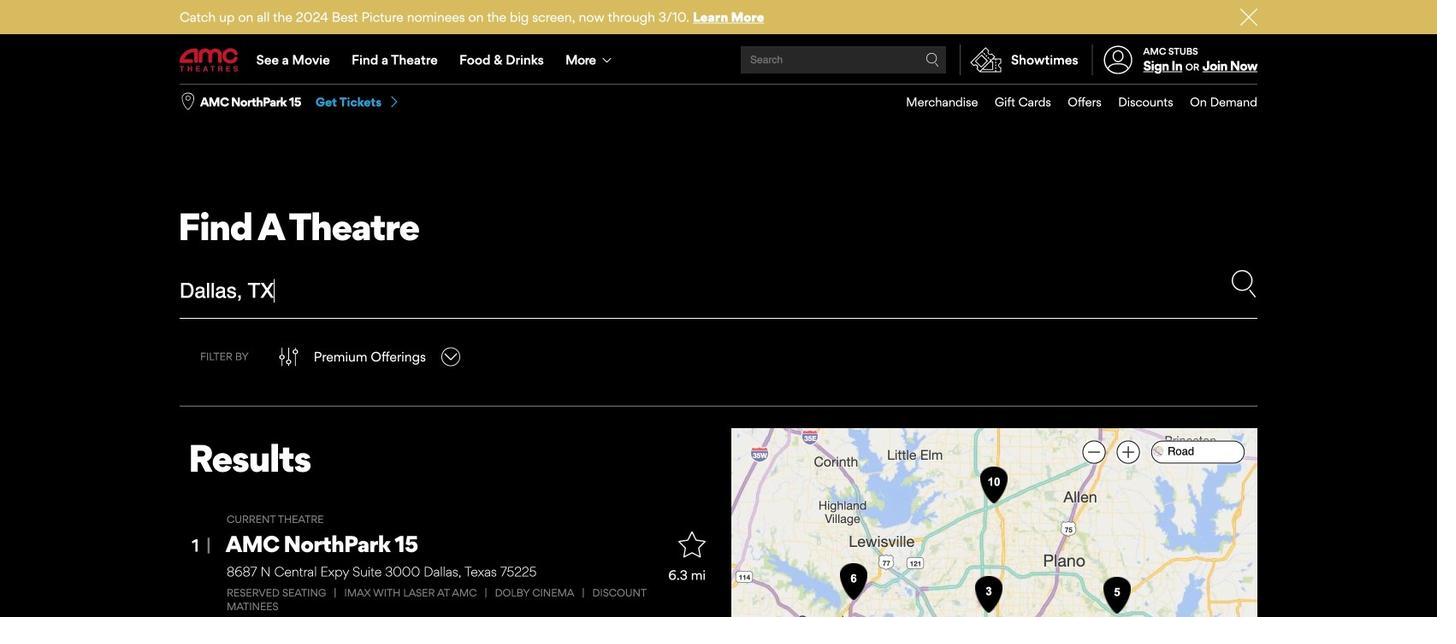 Task type: describe. For each thing, give the bounding box(es) containing it.
0 vertical spatial menu
[[180, 36, 1258, 84]]

3 menu item from the left
[[1052, 85, 1102, 120]]

1 menu item from the left
[[890, 85, 979, 120]]

Click to Favorite this theatre checkbox
[[679, 531, 706, 559]]

Search by City, Zip or Theatre text field
[[180, 270, 1157, 311]]

premium formats element
[[227, 587, 660, 614]]

5 menu item from the left
[[1174, 85, 1258, 120]]

cookie consent banner dialog
[[0, 572, 1438, 618]]



Task type: vqa. For each thing, say whether or not it's contained in the screenshot.
Sign in or Join AMC stubs element
yes



Task type: locate. For each thing, give the bounding box(es) containing it.
menu item
[[890, 85, 979, 120], [979, 85, 1052, 120], [1052, 85, 1102, 120], [1102, 85, 1174, 120], [1174, 85, 1258, 120]]

submit search icon image
[[926, 53, 940, 67]]

1 vertical spatial menu
[[890, 85, 1258, 120]]

sign in or join amc stubs element
[[1093, 36, 1258, 84]]

4 menu item from the left
[[1102, 85, 1174, 120]]

submit search image
[[1231, 270, 1258, 298]]

user profile image
[[1095, 46, 1143, 74]]

amc logo image
[[180, 48, 240, 72], [180, 48, 240, 72]]

menu
[[180, 36, 1258, 84], [890, 85, 1258, 120]]

search the AMC website text field
[[748, 53, 926, 66]]

showtimes image
[[961, 45, 1012, 75]]

2 menu item from the left
[[979, 85, 1052, 120]]



